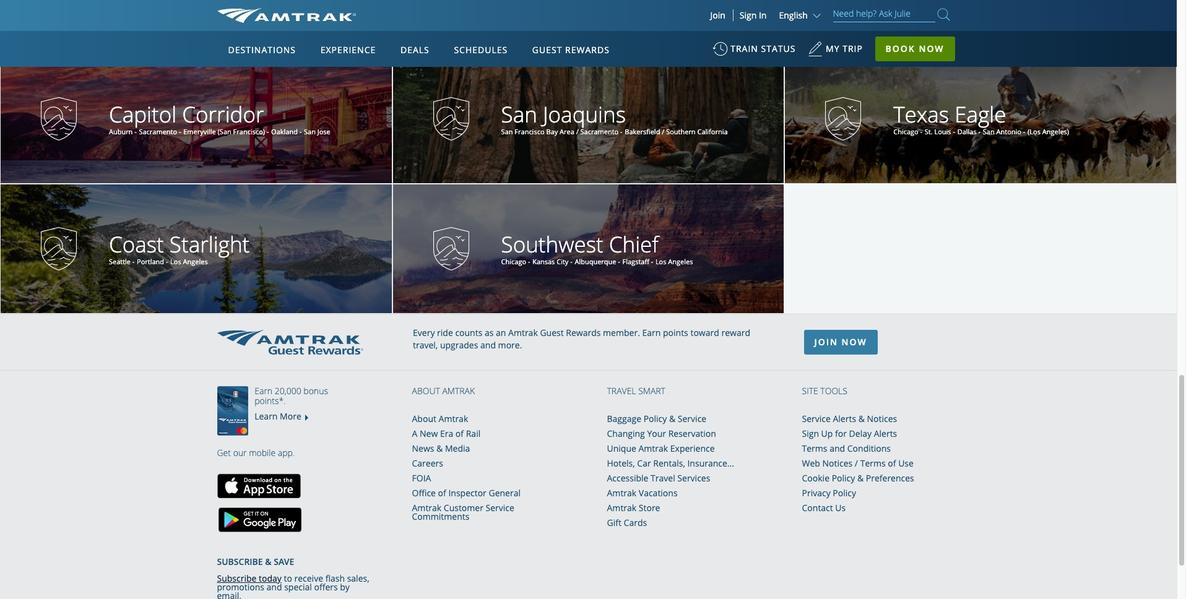 Task type: vqa. For each thing, say whether or not it's contained in the screenshot.


Task type: locate. For each thing, give the bounding box(es) containing it.
destinations
[[228, 44, 296, 56]]

& inside the baggage policy & service changing your reservation unique amtrak experience hotels, car rentals, insurance... accessible travel services amtrak vacations amtrak store gift cards
[[670, 413, 676, 425]]

1 vertical spatial about
[[412, 413, 437, 425]]

amtrak down your
[[639, 443, 668, 455]]

policy up 'privacy policy' "link"
[[832, 473, 856, 484]]

0 vertical spatial experience
[[321, 44, 376, 56]]

1 horizontal spatial alerts
[[874, 428, 898, 440]]

0 horizontal spatial earn
[[255, 385, 273, 397]]

earn left 20,000
[[255, 385, 273, 397]]

more.
[[498, 339, 522, 351]]

footer
[[0, 314, 1178, 600], [217, 533, 375, 600]]

every
[[413, 327, 435, 339]]

san left antonio in the right top of the page
[[984, 127, 995, 136]]

/ up cookie policy & preferences link
[[855, 458, 859, 470]]

0 vertical spatial sign
[[740, 9, 757, 21]]

1 horizontal spatial earn
[[643, 327, 661, 339]]

sacramento right auburn
[[139, 127, 177, 136]]

0 horizontal spatial experience
[[321, 44, 376, 56]]

capitol corridor auburn sacramento emeryville (san francisco) oakland san jose
[[109, 100, 331, 136]]

2 horizontal spatial and
[[830, 443, 846, 455]]

travel up vacations
[[651, 473, 676, 484]]

service inside service alerts & notices sign up for delay alerts terms and conditions web notices / terms of use cookie policy & preferences privacy policy contact us
[[802, 413, 831, 425]]

amtrak up about amtrak link
[[443, 385, 475, 397]]

angeles inside coast starlight seattle portland los angeles
[[183, 257, 208, 266]]

1 vertical spatial travel
[[651, 473, 676, 484]]

subscribe today
[[217, 573, 282, 585]]

0 vertical spatial alerts
[[833, 413, 857, 425]]

experience inside the baggage policy & service changing your reservation unique amtrak experience hotels, car rentals, insurance... accessible travel services amtrak vacations amtrak store gift cards
[[671, 443, 715, 455]]

of left use
[[888, 458, 897, 470]]

/ left southern
[[662, 127, 665, 136]]

banner containing join
[[0, 0, 1178, 286]]

san
[[501, 100, 538, 129], [304, 127, 316, 136], [501, 127, 513, 136], [984, 127, 995, 136]]

pacific surfliner image
[[433, 0, 469, 11]]

1 sacramento from the left
[[139, 127, 177, 136]]

application
[[263, 103, 561, 277]]

us
[[836, 502, 846, 514]]

1 vertical spatial terms
[[861, 458, 886, 470]]

banner
[[0, 0, 1178, 286]]

join left now
[[815, 336, 839, 348]]

coast starlight seattle portland los angeles
[[109, 230, 250, 266]]

1 vertical spatial and
[[830, 443, 846, 455]]

0 horizontal spatial sacramento
[[139, 127, 177, 136]]

1 vertical spatial guest
[[540, 327, 564, 339]]

subscribe today link
[[217, 573, 282, 585]]

get our mobile app.
[[217, 447, 295, 459]]

1 horizontal spatial service
[[678, 413, 707, 425]]

1 horizontal spatial terms
[[861, 458, 886, 470]]

and down as
[[481, 339, 496, 351]]

now
[[919, 43, 945, 55]]

subscribe
[[217, 556, 263, 568]]

california zephyr image
[[41, 0, 77, 11]]

1 vertical spatial sign
[[802, 428, 819, 440]]

bonus
[[304, 385, 328, 397]]

&
[[670, 413, 676, 425], [859, 413, 865, 425], [437, 443, 443, 455], [858, 473, 864, 484], [265, 556, 272, 568]]

1 horizontal spatial chicago
[[894, 127, 919, 136]]

0 horizontal spatial terms
[[802, 443, 828, 455]]

None text field
[[890, 0, 1165, 6], [105, 100, 380, 136], [497, 100, 772, 136], [105, 230, 380, 266], [497, 230, 772, 266], [890, 0, 1165, 6], [105, 100, 380, 136], [497, 100, 772, 136], [105, 230, 380, 266], [497, 230, 772, 266]]

1 vertical spatial rewards
[[566, 327, 601, 339]]

sign in
[[740, 9, 767, 21]]

about for about amtrak a new era of rail news & media careers foia office of inspector general amtrak customer service commitments
[[412, 413, 437, 425]]

news
[[412, 443, 435, 455]]

0 vertical spatial rewards
[[566, 44, 610, 56]]

san left francisco
[[501, 127, 513, 136]]

0 vertical spatial chicago
[[894, 127, 919, 136]]

1 los from the left
[[170, 257, 181, 266]]

alerts
[[833, 413, 857, 425], [874, 428, 898, 440]]

book now
[[886, 43, 945, 55]]

2 vertical spatial of
[[438, 488, 446, 499]]

jose
[[318, 127, 331, 136]]

policy up your
[[644, 413, 667, 425]]

1 horizontal spatial travel
[[651, 473, 676, 484]]

of inside service alerts & notices sign up for delay alerts terms and conditions web notices / terms of use cookie policy & preferences privacy policy contact us
[[888, 458, 897, 470]]

of right era
[[456, 428, 464, 440]]

rentals,
[[654, 458, 686, 470]]

los right portland
[[170, 257, 181, 266]]

train status link
[[713, 37, 796, 68]]

joaquins
[[543, 100, 626, 129]]

every ride counts as an amtrak guest rewards member. earn points toward reward travel, upgrades and more.
[[413, 327, 751, 351]]

/
[[576, 127, 579, 136], [662, 127, 665, 136], [855, 458, 859, 470]]

california
[[698, 127, 728, 136]]

earn 20,000 bonus points*. learn more
[[255, 385, 328, 423]]

terms
[[802, 443, 828, 455], [861, 458, 886, 470]]

francisco)
[[233, 127, 265, 136]]

service
[[678, 413, 707, 425], [802, 413, 831, 425], [486, 502, 515, 514]]

application inside banner
[[263, 103, 561, 277]]

and inside to receive flash sales, promotions and special offers by email.
[[267, 582, 282, 594]]

/ right area
[[576, 127, 579, 136]]

travel
[[607, 385, 636, 397], [651, 473, 676, 484]]

terms down conditions
[[861, 458, 886, 470]]

san left "jose" at the left
[[304, 127, 316, 136]]

and left to
[[267, 582, 282, 594]]

1 vertical spatial earn
[[255, 385, 273, 397]]

about for about amtrak
[[412, 385, 440, 397]]

los right flagstaff
[[656, 257, 667, 266]]

2 angeles from the left
[[669, 257, 693, 266]]

1 horizontal spatial and
[[481, 339, 496, 351]]

subscribe
[[217, 573, 257, 585]]

sacramento
[[139, 127, 177, 136], [581, 127, 619, 136]]

chicago inside "texas eagle chicago st. louis dallas san antonio (los angeles)"
[[894, 127, 919, 136]]

angeles right portland
[[183, 257, 208, 266]]

1 vertical spatial chicago
[[501, 257, 527, 266]]

tools
[[821, 385, 848, 397]]

service up the reservation
[[678, 413, 707, 425]]

about up about amtrak link
[[412, 385, 440, 397]]

1 vertical spatial notices
[[823, 458, 853, 470]]

join
[[711, 9, 726, 21], [815, 336, 839, 348]]

inspector
[[449, 488, 487, 499]]

0 vertical spatial earn
[[643, 327, 661, 339]]

2 about from the top
[[412, 413, 437, 425]]

search icon image
[[938, 6, 951, 23]]

1 horizontal spatial los
[[656, 257, 667, 266]]

2 los from the left
[[656, 257, 667, 266]]

texas eagle chicago st. louis dallas san antonio (los angeles)
[[894, 100, 1070, 136]]

travel inside the baggage policy & service changing your reservation unique amtrak experience hotels, car rentals, insurance... accessible travel services amtrak vacations amtrak store gift cards
[[651, 473, 676, 484]]

commitments
[[412, 511, 470, 523]]

alerts up for
[[833, 413, 857, 425]]

0 vertical spatial travel
[[607, 385, 636, 397]]

chicago inside southwest chief chicago kansas city albuquerque flagstaff los angeles
[[501, 257, 527, 266]]

notices up delay
[[868, 413, 898, 425]]

sign left in
[[740, 9, 757, 21]]

oakland
[[271, 127, 298, 136]]

and inside service alerts & notices sign up for delay alerts terms and conditions web notices / terms of use cookie policy & preferences privacy policy contact us
[[830, 443, 846, 455]]

accessible travel services link
[[607, 473, 711, 484]]

join left 'sign in' button
[[711, 9, 726, 21]]

sacramento right area
[[581, 127, 619, 136]]

kansas
[[533, 257, 555, 266]]

1 horizontal spatial experience
[[671, 443, 715, 455]]

angeles right flagstaff
[[669, 257, 693, 266]]

1 angeles from the left
[[183, 257, 208, 266]]

None text field
[[105, 0, 380, 6], [497, 0, 772, 6], [890, 100, 1165, 136], [105, 0, 380, 6], [497, 0, 772, 6], [890, 100, 1165, 136]]

0 horizontal spatial chicago
[[501, 257, 527, 266]]

0 vertical spatial terms
[[802, 443, 828, 455]]

terms up web in the bottom right of the page
[[802, 443, 828, 455]]

0 horizontal spatial join
[[711, 9, 726, 21]]

& inside about amtrak a new era of rail news & media careers foia office of inspector general amtrak customer service commitments
[[437, 443, 443, 455]]

chicago left kansas
[[501, 257, 527, 266]]

chief
[[609, 230, 659, 259]]

to
[[284, 573, 292, 585]]

0 vertical spatial and
[[481, 339, 496, 351]]

bakersfield
[[625, 127, 661, 136]]

chicago for southwest chief
[[501, 257, 527, 266]]

insurance...
[[688, 458, 735, 470]]

1 horizontal spatial join
[[815, 336, 839, 348]]

0 horizontal spatial service
[[486, 502, 515, 514]]

dallas
[[958, 127, 977, 136]]

office of inspector general link
[[412, 488, 521, 499]]

regions map image
[[263, 103, 561, 277]]

sunset limited image
[[826, 0, 862, 11]]

travel,
[[413, 339, 438, 351]]

footer containing every ride counts as an amtrak guest rewards member. earn points toward reward travel, upgrades and more.
[[0, 314, 1178, 600]]

about inside about amtrak a new era of rail news & media careers foia office of inspector general amtrak customer service commitments
[[412, 413, 437, 425]]

sign left up
[[802, 428, 819, 440]]

1 vertical spatial experience
[[671, 443, 715, 455]]

chicago left st.
[[894, 127, 919, 136]]

& up changing your reservation link
[[670, 413, 676, 425]]

1 horizontal spatial /
[[662, 127, 665, 136]]

2 horizontal spatial service
[[802, 413, 831, 425]]

(los
[[1028, 127, 1041, 136]]

earn inside every ride counts as an amtrak guest rewards member. earn points toward reward travel, upgrades and more.
[[643, 327, 661, 339]]

changing
[[607, 428, 645, 440]]

about up new
[[412, 413, 437, 425]]

preferences
[[866, 473, 915, 484]]

office
[[412, 488, 436, 499]]

sign up for delay alerts link
[[802, 428, 898, 440]]

1 vertical spatial join
[[815, 336, 839, 348]]

0 horizontal spatial angeles
[[183, 257, 208, 266]]

amtrak guest rewards preferred mastercard image
[[217, 387, 254, 436]]

policy inside the baggage policy & service changing your reservation unique amtrak experience hotels, car rentals, insurance... accessible travel services amtrak vacations amtrak store gift cards
[[644, 413, 667, 425]]

0 vertical spatial of
[[456, 428, 464, 440]]

earn left points at the right of page
[[643, 327, 661, 339]]

alerts up conditions
[[874, 428, 898, 440]]

0 vertical spatial policy
[[644, 413, 667, 425]]

1 horizontal spatial notices
[[868, 413, 898, 425]]

& down a new era of rail link
[[437, 443, 443, 455]]

antonio
[[997, 127, 1022, 136]]

and down for
[[830, 443, 846, 455]]

1 about from the top
[[412, 385, 440, 397]]

unique amtrak experience link
[[607, 443, 715, 455]]

service up up
[[802, 413, 831, 425]]

capitol
[[109, 100, 177, 129]]

0 horizontal spatial los
[[170, 257, 181, 266]]

1 horizontal spatial sacramento
[[581, 127, 619, 136]]

by
[[340, 582, 350, 594]]

experience inside experience popup button
[[321, 44, 376, 56]]

offers
[[314, 582, 338, 594]]

& left save
[[265, 556, 272, 568]]

notices down terms and conditions link
[[823, 458, 853, 470]]

southwest chief image
[[433, 227, 469, 271]]

0 horizontal spatial sign
[[740, 9, 757, 21]]

of right the office on the bottom left
[[438, 488, 446, 499]]

corridor
[[182, 100, 264, 129]]

news & media link
[[412, 443, 470, 455]]

2 horizontal spatial /
[[855, 458, 859, 470]]

privacy policy link
[[802, 488, 857, 499]]

points
[[663, 327, 689, 339]]

join inside join now link
[[815, 336, 839, 348]]

amtrak up more. at left
[[509, 327, 538, 339]]

service inside about amtrak a new era of rail news & media careers foia office of inspector general amtrak customer service commitments
[[486, 502, 515, 514]]

0 vertical spatial guest
[[533, 44, 563, 56]]

auburn
[[109, 127, 133, 136]]

1 vertical spatial of
[[888, 458, 897, 470]]

/ inside service alerts & notices sign up for delay alerts terms and conditions web notices / terms of use cookie policy & preferences privacy policy contact us
[[855, 458, 859, 470]]

travel up the baggage
[[607, 385, 636, 397]]

amtrak guest rewards image
[[217, 330, 363, 355]]

2 horizontal spatial of
[[888, 458, 897, 470]]

policy up us
[[833, 488, 857, 499]]

san joaquins san francisco bay area / sacramento bakersfield / southern california
[[501, 100, 728, 136]]

a
[[412, 428, 418, 440]]

guest
[[533, 44, 563, 56], [540, 327, 564, 339]]

2 vertical spatial policy
[[833, 488, 857, 499]]

book now button
[[876, 37, 955, 61]]

0 horizontal spatial and
[[267, 582, 282, 594]]

1 horizontal spatial angeles
[[669, 257, 693, 266]]

sales,
[[347, 573, 370, 585]]

english button
[[780, 9, 824, 21]]

1 horizontal spatial sign
[[802, 428, 819, 440]]

service down general on the left bottom of the page
[[486, 502, 515, 514]]

2 vertical spatial and
[[267, 582, 282, 594]]

0 vertical spatial about
[[412, 385, 440, 397]]

2 sacramento from the left
[[581, 127, 619, 136]]

san inside capitol corridor auburn sacramento emeryville (san francisco) oakland san jose
[[304, 127, 316, 136]]

seattle
[[109, 257, 131, 266]]

0 vertical spatial join
[[711, 9, 726, 21]]



Task type: describe. For each thing, give the bounding box(es) containing it.
cookie
[[802, 473, 830, 484]]

web notices / terms of use link
[[802, 458, 914, 470]]

your
[[648, 428, 667, 440]]

bay
[[547, 127, 558, 136]]

vacations
[[639, 488, 678, 499]]

schedules
[[454, 44, 508, 56]]

my
[[826, 43, 840, 55]]

texas eagle image
[[826, 97, 862, 141]]

about amtrak
[[412, 385, 475, 397]]

amtrak down accessible
[[607, 488, 637, 499]]

gift
[[607, 517, 622, 529]]

0 horizontal spatial of
[[438, 488, 446, 499]]

cookie policy & preferences link
[[802, 473, 915, 484]]

toward
[[691, 327, 720, 339]]

join for join
[[711, 9, 726, 21]]

city
[[557, 257, 569, 266]]

baggage policy & service changing your reservation unique amtrak experience hotels, car rentals, insurance... accessible travel services amtrak vacations amtrak store gift cards
[[607, 413, 735, 529]]

receive
[[295, 573, 323, 585]]

flagstaff
[[623, 257, 650, 266]]

upgrades
[[440, 339, 478, 351]]

gift cards link
[[607, 517, 647, 529]]

flash
[[326, 573, 345, 585]]

starlight
[[170, 230, 250, 259]]

general
[[489, 488, 521, 499]]

join now link
[[804, 330, 878, 355]]

member.
[[603, 327, 640, 339]]

up
[[822, 428, 833, 440]]

footer containing subscribe & save
[[217, 533, 375, 600]]

Please enter your search item search field
[[833, 6, 936, 22]]

san inside "texas eagle chicago st. louis dallas san antonio (los angeles)"
[[984, 127, 995, 136]]

(san
[[218, 127, 232, 136]]

amtrak up gift cards link
[[607, 502, 637, 514]]

unique
[[607, 443, 637, 455]]

baggage policy & service link
[[607, 413, 707, 425]]

join for join now
[[815, 336, 839, 348]]

los inside coast starlight seattle portland los angeles
[[170, 257, 181, 266]]

amtrak down the office on the bottom left
[[412, 502, 442, 514]]

amtrak inside every ride counts as an amtrak guest rewards member. earn points toward reward travel, upgrades and more.
[[509, 327, 538, 339]]

southwest
[[501, 230, 604, 259]]

store
[[639, 502, 661, 514]]

1 vertical spatial policy
[[832, 473, 856, 484]]

guest rewards button
[[528, 33, 615, 68]]

email.
[[217, 590, 242, 600]]

web
[[802, 458, 821, 470]]

1 vertical spatial alerts
[[874, 428, 898, 440]]

amtrak vacations link
[[607, 488, 678, 499]]

an
[[496, 327, 506, 339]]

conditions
[[848, 443, 891, 455]]

0 horizontal spatial travel
[[607, 385, 636, 397]]

rail
[[466, 428, 481, 440]]

guest rewards
[[533, 44, 610, 56]]

changing your reservation link
[[607, 428, 717, 440]]

san left bay at the left of the page
[[501, 100, 538, 129]]

0 horizontal spatial notices
[[823, 458, 853, 470]]

louis
[[935, 127, 952, 136]]

angeles inside southwest chief chicago kansas city albuquerque flagstaff los angeles
[[669, 257, 693, 266]]

amtrak store link
[[607, 502, 661, 514]]

area
[[560, 127, 575, 136]]

for
[[836, 428, 847, 440]]

status
[[762, 43, 796, 55]]

southern
[[667, 127, 696, 136]]

los inside southwest chief chicago kansas city albuquerque flagstaff los angeles
[[656, 257, 667, 266]]

reservation
[[669, 428, 717, 440]]

coast starlight image
[[41, 227, 77, 271]]

san joaquins image
[[433, 97, 469, 141]]

& down web notices / terms of use link
[[858, 473, 864, 484]]

contact us link
[[802, 502, 846, 514]]

era
[[440, 428, 454, 440]]

1 horizontal spatial of
[[456, 428, 464, 440]]

mobile
[[249, 447, 276, 459]]

deals
[[401, 44, 430, 56]]

services
[[678, 473, 711, 484]]

experience button
[[316, 33, 381, 68]]

foia link
[[412, 473, 431, 484]]

service alerts & notices link
[[802, 413, 898, 425]]

sign inside service alerts & notices sign up for delay alerts terms and conditions web notices / terms of use cookie policy & preferences privacy policy contact us
[[802, 428, 819, 440]]

customer
[[444, 502, 484, 514]]

car
[[638, 458, 651, 470]]

albuquerque
[[575, 257, 617, 266]]

sacramento inside san joaquins san francisco bay area / sacramento bakersfield / southern california
[[581, 127, 619, 136]]

sign inside banner
[[740, 9, 757, 21]]

amtrak image
[[217, 8, 356, 23]]

texas
[[894, 100, 950, 129]]

service inside the baggage policy & service changing your reservation unique amtrak experience hotels, car rentals, insurance... accessible travel services amtrak vacations amtrak store gift cards
[[678, 413, 707, 425]]

hotels, car rentals, insurance... link
[[607, 458, 735, 470]]

use
[[899, 458, 914, 470]]

and inside every ride counts as an amtrak guest rewards member. earn points toward reward travel, upgrades and more.
[[481, 339, 496, 351]]

0 horizontal spatial alerts
[[833, 413, 857, 425]]

amtrak up era
[[439, 413, 468, 425]]

hotels,
[[607, 458, 635, 470]]

privacy
[[802, 488, 831, 499]]

careers
[[412, 458, 443, 470]]

site tools
[[802, 385, 848, 397]]

amtrak customer service commitments link
[[412, 502, 515, 523]]

alt image
[[41, 97, 77, 141]]

join now
[[815, 336, 868, 348]]

counts
[[456, 327, 483, 339]]

cards
[[624, 517, 647, 529]]

book
[[886, 43, 916, 55]]

rewards inside popup button
[[566, 44, 610, 56]]

site
[[802, 385, 819, 397]]

20,000
[[275, 385, 301, 397]]

now
[[842, 336, 868, 348]]

sacramento inside capitol corridor auburn sacramento emeryville (san francisco) oakland san jose
[[139, 127, 177, 136]]

schedules link
[[449, 31, 513, 67]]

save
[[274, 556, 294, 568]]

guest inside every ride counts as an amtrak guest rewards member. earn points toward reward travel, upgrades and more.
[[540, 327, 564, 339]]

chicago for texas eagle
[[894, 127, 919, 136]]

to receive flash sales, promotions and special offers by email.
[[217, 573, 370, 600]]

earn inside the earn 20,000 bonus points*. learn more
[[255, 385, 273, 397]]

& up delay
[[859, 413, 865, 425]]

train
[[731, 43, 759, 55]]

careers link
[[412, 458, 443, 470]]

southwest chief chicago kansas city albuquerque flagstaff los angeles
[[501, 230, 693, 266]]

guest inside guest rewards popup button
[[533, 44, 563, 56]]

0 vertical spatial notices
[[868, 413, 898, 425]]

portland
[[137, 257, 164, 266]]

about amtrak a new era of rail news & media careers foia office of inspector general amtrak customer service commitments
[[412, 413, 521, 523]]

0 horizontal spatial /
[[576, 127, 579, 136]]

rewards inside every ride counts as an amtrak guest rewards member. earn points toward reward travel, upgrades and more.
[[566, 327, 601, 339]]



